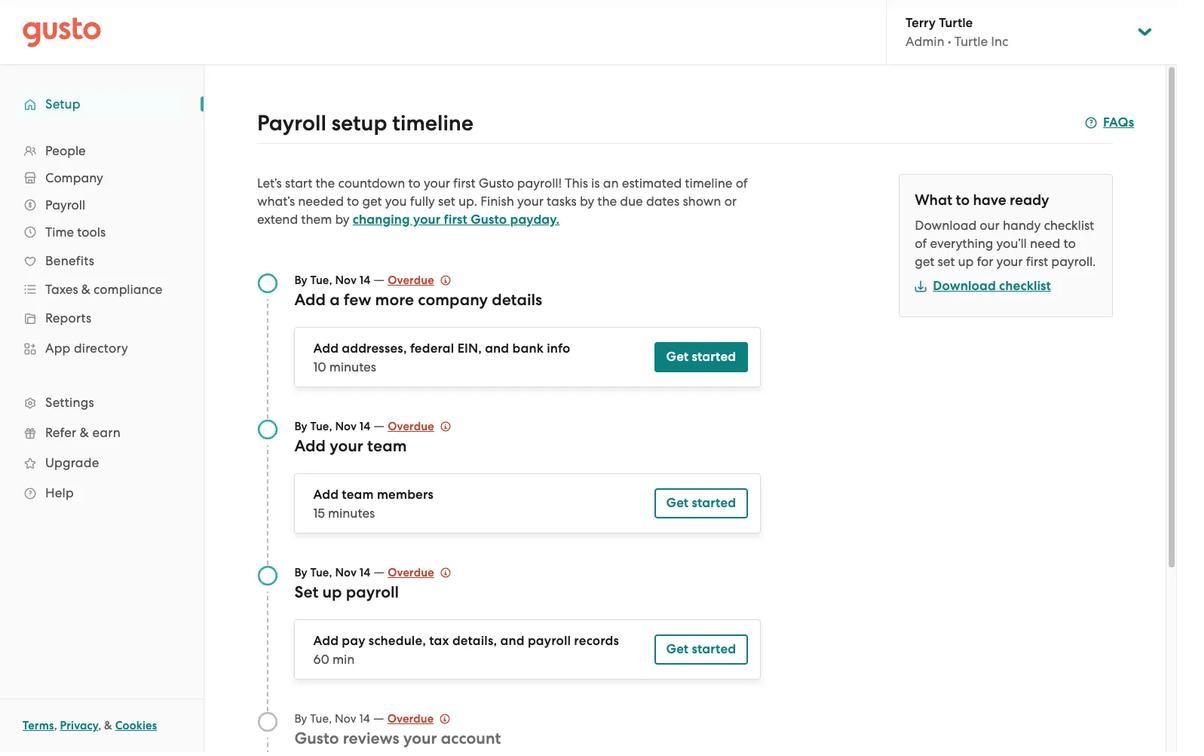Task type: vqa. For each thing, say whether or not it's contained in the screenshot.
"for" in the 'assign employees to pay schedules individually. use this for schedules based on location, owner status, etc.'
no



Task type: describe. For each thing, give the bounding box(es) containing it.
setup link
[[15, 90, 189, 118]]

add your team
[[294, 437, 407, 456]]

people button
[[15, 137, 189, 164]]

by tue, nov 14 — for reviews
[[294, 711, 387, 726]]

team inside add team members 15 minutes
[[342, 487, 374, 503]]

few
[[344, 290, 371, 310]]

dates
[[646, 194, 680, 209]]

set inside let's start the countdown to your first gusto payroll! this is an estimated                     timeline of what's needed to get you fully set up.
[[438, 194, 455, 209]]

•
[[948, 34, 951, 49]]

min
[[333, 652, 355, 667]]

let's start the countdown to your first gusto payroll! this is an estimated                     timeline of what's needed to get you fully set up.
[[257, 176, 748, 209]]

tax
[[429, 633, 449, 649]]

tools
[[77, 225, 106, 240]]

10
[[313, 360, 326, 375]]

and inside the add addresses, federal ein, and bank info 10 minutes
[[485, 341, 509, 357]]

2 vertical spatial &
[[104, 719, 112, 733]]

tue, for up
[[310, 566, 332, 580]]

your up add team members 15 minutes
[[330, 437, 363, 456]]

0 horizontal spatial timeline
[[392, 110, 474, 136]]

settings
[[45, 395, 94, 410]]

faqs button
[[1085, 114, 1134, 132]]

payroll inside add pay schedule, tax details, and payroll records 60 min
[[528, 633, 571, 649]]

your inside download our handy checklist of everything you'll need to get set up for your first payroll.
[[997, 254, 1023, 269]]

1 vertical spatial by
[[335, 212, 350, 227]]

faqs
[[1103, 115, 1134, 130]]

start
[[285, 176, 312, 191]]

of inside let's start the countdown to your first gusto payroll! this is an estimated                     timeline of what's needed to get you fully set up.
[[736, 176, 748, 191]]

overdue button for few
[[388, 271, 451, 290]]

add pay schedule, tax details, and payroll records 60 min
[[313, 633, 619, 667]]

company
[[45, 170, 103, 186]]

14 for reviews
[[359, 713, 370, 726]]

started for add your team
[[692, 495, 736, 511]]

cookies button
[[115, 717, 157, 735]]

15
[[313, 506, 325, 521]]

reviews
[[343, 729, 400, 749]]

get inside let's start the countdown to your first gusto payroll! this is an estimated                     timeline of what's needed to get you fully set up.
[[362, 194, 382, 209]]

you
[[385, 194, 407, 209]]

— for your
[[373, 711, 384, 726]]

due
[[620, 194, 643, 209]]

tasks
[[547, 194, 577, 209]]

tue, for reviews
[[310, 713, 332, 726]]

payroll for payroll
[[45, 198, 85, 213]]

up inside download our handy checklist of everything you'll need to get set up for your first payroll.
[[958, 254, 974, 269]]

1 get from the top
[[666, 349, 689, 365]]

more
[[375, 290, 414, 310]]

inc
[[991, 34, 1008, 49]]

taxes & compliance button
[[15, 276, 189, 303]]

terms link
[[23, 719, 54, 733]]

reports
[[45, 311, 92, 326]]

nov for reviews
[[335, 713, 356, 726]]

pay
[[342, 633, 365, 649]]

cookies
[[115, 719, 157, 733]]

payroll button
[[15, 192, 189, 219]]

up.
[[459, 194, 477, 209]]

1 vertical spatial turtle
[[955, 34, 988, 49]]

tue, for a
[[310, 274, 332, 287]]

— for team
[[373, 419, 385, 434]]

terry
[[906, 15, 936, 31]]

setup
[[332, 110, 387, 136]]

14 for a
[[360, 274, 371, 287]]

details,
[[452, 633, 497, 649]]

first inside let's start the countdown to your first gusto payroll! this is an estimated                     timeline of what's needed to get you fully set up.
[[453, 176, 475, 191]]

payroll setup timeline
[[257, 110, 474, 136]]

get started button for add your team
[[654, 489, 748, 519]]

finish
[[480, 194, 514, 209]]

set
[[294, 583, 318, 603]]

by for set up payroll
[[294, 566, 308, 580]]

add for add pay schedule, tax details, and payroll records 60 min
[[313, 633, 339, 649]]

of inside download our handy checklist of everything you'll need to get set up for your first payroll.
[[915, 236, 927, 251]]

set up payroll
[[294, 583, 399, 603]]

upgrade link
[[15, 449, 189, 477]]

this
[[565, 176, 588, 191]]

let's
[[257, 176, 282, 191]]

an
[[603, 176, 619, 191]]

info
[[547, 341, 570, 357]]

1 , from the left
[[54, 719, 57, 733]]

finish your tasks by the due dates shown or extend them by
[[257, 194, 737, 227]]

overdue button for team
[[388, 418, 451, 436]]

refer & earn
[[45, 425, 121, 440]]

overdue for payroll
[[388, 566, 434, 580]]

setup
[[45, 97, 80, 112]]

privacy
[[60, 719, 98, 733]]

what to have ready
[[915, 192, 1049, 209]]

overdue button for your
[[387, 710, 450, 728]]

1 vertical spatial checklist
[[999, 278, 1051, 294]]

taxes
[[45, 282, 78, 297]]

set inside download our handy checklist of everything you'll need to get set up for your first payroll.
[[938, 254, 955, 269]]

account
[[441, 729, 501, 749]]

and inside add pay schedule, tax details, and payroll records 60 min
[[500, 633, 525, 649]]

list containing people
[[0, 137, 204, 508]]

gusto navigation element
[[0, 65, 204, 532]]

bank
[[512, 341, 544, 357]]

your inside let's start the countdown to your first gusto payroll! this is an estimated                     timeline of what's needed to get you fully set up.
[[424, 176, 450, 191]]

by for gusto reviews your account
[[294, 713, 307, 726]]

time
[[45, 225, 74, 240]]

nov for up
[[335, 566, 357, 580]]

changing
[[353, 212, 410, 228]]

2 vertical spatial gusto
[[294, 729, 339, 749]]

nov for a
[[335, 274, 357, 287]]

need
[[1030, 236, 1060, 251]]

help link
[[15, 480, 189, 507]]

a
[[330, 290, 340, 310]]

everything
[[930, 236, 993, 251]]

add team members 15 minutes
[[313, 487, 434, 521]]

settings link
[[15, 389, 189, 416]]

app
[[45, 341, 71, 356]]

countdown
[[338, 176, 405, 191]]

1 get started from the top
[[666, 349, 736, 365]]

help
[[45, 486, 74, 501]]

earn
[[92, 425, 121, 440]]

time tools
[[45, 225, 106, 240]]

is
[[591, 176, 600, 191]]

overdue for team
[[388, 420, 434, 434]]

refer
[[45, 425, 76, 440]]

payroll for payroll setup timeline
[[257, 110, 326, 136]]

have
[[973, 192, 1006, 209]]

1 started from the top
[[692, 349, 736, 365]]



Task type: locate. For each thing, give the bounding box(es) containing it.
nov up add your team
[[335, 420, 357, 434]]

minutes inside add team members 15 minutes
[[328, 506, 375, 521]]

first up up.
[[453, 176, 475, 191]]

14 up add your team
[[360, 420, 371, 434]]

2 by tue, nov 14 — from the top
[[294, 419, 388, 434]]

tue, up a
[[310, 274, 332, 287]]

the down an in the top right of the page
[[598, 194, 617, 209]]

up down everything
[[958, 254, 974, 269]]

by up set
[[294, 566, 308, 580]]

extend
[[257, 212, 298, 227]]

1 vertical spatial team
[[342, 487, 374, 503]]

2 get from the top
[[666, 495, 689, 511]]

2 get started button from the top
[[654, 489, 748, 519]]

get for set up payroll
[[666, 642, 689, 658]]

nov up a
[[335, 274, 357, 287]]

0 horizontal spatial of
[[736, 176, 748, 191]]

get down countdown
[[362, 194, 382, 209]]

get inside download our handy checklist of everything you'll need to get set up for your first payroll.
[[915, 254, 935, 269]]

1 vertical spatial payroll
[[45, 198, 85, 213]]

home image
[[23, 17, 101, 47]]

your inside "finish your tasks by the due dates shown or extend them by"
[[517, 194, 544, 209]]

3 get from the top
[[666, 642, 689, 658]]

& for compliance
[[81, 282, 90, 297]]

,
[[54, 719, 57, 733], [98, 719, 101, 733]]

& inside taxes & compliance dropdown button
[[81, 282, 90, 297]]

of left everything
[[915, 236, 927, 251]]

time tools button
[[15, 219, 189, 246]]

1 horizontal spatial up
[[958, 254, 974, 269]]

by right circle blank icon
[[294, 713, 307, 726]]

2 nov from the top
[[335, 420, 357, 434]]

payroll
[[346, 583, 399, 603], [528, 633, 571, 649]]

0 horizontal spatial set
[[438, 194, 455, 209]]

1 horizontal spatial payroll
[[528, 633, 571, 649]]

0 horizontal spatial get
[[362, 194, 382, 209]]

0 horizontal spatial by
[[335, 212, 350, 227]]

ein,
[[457, 341, 482, 357]]

14 up reviews
[[359, 713, 370, 726]]

your down fully
[[413, 212, 441, 228]]

—
[[373, 272, 385, 287], [373, 419, 385, 434], [373, 565, 385, 580], [373, 711, 384, 726]]

what's
[[257, 194, 295, 209]]

gusto down the finish
[[471, 212, 507, 228]]

payroll up start
[[257, 110, 326, 136]]

terms , privacy , & cookies
[[23, 719, 157, 733]]

gusto inside let's start the countdown to your first gusto payroll! this is an estimated                     timeline of what's needed to get you fully set up.
[[479, 176, 514, 191]]

0 vertical spatial set
[[438, 194, 455, 209]]

4 by from the top
[[294, 713, 307, 726]]

tue, up set
[[310, 566, 332, 580]]

checklist up need
[[1044, 218, 1094, 233]]

14
[[360, 274, 371, 287], [360, 420, 371, 434], [360, 566, 371, 580], [359, 713, 370, 726]]

download our handy checklist of everything you'll need to get set up for your first payroll.
[[915, 218, 1096, 269]]

timeline right setup
[[392, 110, 474, 136]]

the inside "finish your tasks by the due dates shown or extend them by"
[[598, 194, 617, 209]]

timeline up shown
[[685, 176, 733, 191]]

1 vertical spatial minutes
[[328, 506, 375, 521]]

0 vertical spatial checklist
[[1044, 218, 1094, 233]]

overdue button for payroll
[[388, 564, 451, 582]]

1 by tue, nov 14 — from the top
[[294, 272, 388, 287]]

3 by from the top
[[294, 566, 308, 580]]

members
[[377, 487, 434, 503]]

payroll!
[[517, 176, 562, 191]]

1 14 from the top
[[360, 274, 371, 287]]

turtle
[[939, 15, 973, 31], [955, 34, 988, 49]]

4 by tue, nov 14 — from the top
[[294, 711, 387, 726]]

add for add addresses, federal ein, and bank info 10 minutes
[[313, 341, 339, 357]]

benefits link
[[15, 247, 189, 274]]

privacy link
[[60, 719, 98, 733]]

download checklist link
[[915, 278, 1051, 294]]

of up or in the right top of the page
[[736, 176, 748, 191]]

app directory
[[45, 341, 128, 356]]

overdue button up add a few more company details
[[388, 271, 451, 290]]

nov up reviews
[[335, 713, 356, 726]]

turtle up •
[[939, 15, 973, 31]]

your right reviews
[[403, 729, 437, 749]]

add for add team members 15 minutes
[[313, 487, 339, 503]]

& inside refer & earn link
[[80, 425, 89, 440]]

0 vertical spatial minutes
[[329, 360, 376, 375]]

1 nov from the top
[[335, 274, 357, 287]]

by tue, nov 14 — up set up payroll
[[294, 565, 388, 580]]

14 for your
[[360, 420, 371, 434]]

team left members
[[342, 487, 374, 503]]

by tue, nov 14 — up reviews
[[294, 711, 387, 726]]

0 vertical spatial of
[[736, 176, 748, 191]]

by tue, nov 14 — for your
[[294, 419, 388, 434]]

0 vertical spatial &
[[81, 282, 90, 297]]

ready
[[1010, 192, 1049, 209]]

gusto inside changing your first gusto payday. button
[[471, 212, 507, 228]]

0 vertical spatial gusto
[[479, 176, 514, 191]]

payday.
[[510, 212, 560, 228]]

— for few
[[373, 272, 385, 287]]

2 get started from the top
[[666, 495, 736, 511]]

1 by from the top
[[294, 274, 308, 287]]

overdue up gusto reviews your account on the left bottom
[[387, 713, 434, 726]]

download for download our handy checklist of everything you'll need to get set up for your first payroll.
[[915, 218, 977, 233]]

company
[[418, 290, 488, 310]]

2 vertical spatial first
[[1026, 254, 1048, 269]]

& right taxes
[[81, 282, 90, 297]]

1 vertical spatial up
[[322, 583, 342, 603]]

add
[[294, 290, 326, 310], [313, 341, 339, 357], [294, 437, 326, 456], [313, 487, 339, 503], [313, 633, 339, 649]]

first down up.
[[444, 212, 468, 228]]

overdue button up gusto reviews your account on the left bottom
[[387, 710, 450, 728]]

3 14 from the top
[[360, 566, 371, 580]]

by down them
[[294, 274, 308, 287]]

people
[[45, 143, 86, 158]]

& left earn
[[80, 425, 89, 440]]

1 horizontal spatial payroll
[[257, 110, 326, 136]]

download for download checklist
[[933, 278, 996, 294]]

0 horizontal spatial up
[[322, 583, 342, 603]]

0 horizontal spatial the
[[316, 176, 335, 191]]

download checklist
[[933, 278, 1051, 294]]

14 up set up payroll
[[360, 566, 371, 580]]

, left cookies button
[[98, 719, 101, 733]]

0 vertical spatial payroll
[[257, 110, 326, 136]]

taxes & compliance
[[45, 282, 162, 297]]

or
[[724, 194, 737, 209]]

1 horizontal spatial of
[[915, 236, 927, 251]]

minutes right '15'
[[328, 506, 375, 521]]

started
[[692, 349, 736, 365], [692, 495, 736, 511], [692, 642, 736, 658]]

add for add your team
[[294, 437, 326, 456]]

2 , from the left
[[98, 719, 101, 733]]

nov up set up payroll
[[335, 566, 357, 580]]

1 horizontal spatial get
[[915, 254, 935, 269]]

1 horizontal spatial ,
[[98, 719, 101, 733]]

0 vertical spatial get started
[[666, 349, 736, 365]]

minutes down addresses,
[[329, 360, 376, 375]]

4 tue, from the top
[[310, 713, 332, 726]]

0 vertical spatial started
[[692, 349, 736, 365]]

by up add your team
[[294, 420, 308, 434]]

estimated
[[622, 176, 682, 191]]

1 vertical spatial of
[[915, 236, 927, 251]]

1 vertical spatial get started button
[[654, 489, 748, 519]]

tue, up add your team
[[310, 420, 332, 434]]

1 vertical spatial first
[[444, 212, 468, 228]]

1 vertical spatial the
[[598, 194, 617, 209]]

overdue up add a few more company details
[[388, 274, 434, 287]]

them
[[301, 212, 332, 227]]

terms
[[23, 719, 54, 733]]

gusto right circle blank icon
[[294, 729, 339, 749]]

1 tue, from the top
[[310, 274, 332, 287]]

by for add your team
[[294, 420, 308, 434]]

gusto up the finish
[[479, 176, 514, 191]]

to inside download our handy checklist of everything you'll need to get set up for your first payroll.
[[1064, 236, 1076, 251]]

checklist down "you'll"
[[999, 278, 1051, 294]]

download up everything
[[915, 218, 977, 233]]

1 horizontal spatial timeline
[[685, 176, 733, 191]]

— up more
[[373, 272, 385, 287]]

1 get started button from the top
[[654, 342, 748, 373]]

0 vertical spatial team
[[367, 437, 407, 456]]

first down need
[[1026, 254, 1048, 269]]

0 vertical spatial up
[[958, 254, 974, 269]]

overdue for your
[[387, 713, 434, 726]]

first inside button
[[444, 212, 468, 228]]

download down for
[[933, 278, 996, 294]]

get started for payroll
[[666, 642, 736, 658]]

schedule,
[[369, 633, 426, 649]]

tue, for your
[[310, 420, 332, 434]]

payroll up the pay
[[346, 583, 399, 603]]

your down "you'll"
[[997, 254, 1023, 269]]

2 vertical spatial started
[[692, 642, 736, 658]]

get started for team
[[666, 495, 736, 511]]

0 horizontal spatial payroll
[[346, 583, 399, 603]]

add addresses, federal ein, and bank info 10 minutes
[[313, 341, 570, 375]]

your inside button
[[413, 212, 441, 228]]

minutes inside the add addresses, federal ein, and bank info 10 minutes
[[329, 360, 376, 375]]

and right details,
[[500, 633, 525, 649]]

1 vertical spatial started
[[692, 495, 736, 511]]

download
[[915, 218, 977, 233], [933, 278, 996, 294]]

to up payroll.
[[1064, 236, 1076, 251]]

addresses,
[[342, 341, 407, 357]]

circle blank image
[[257, 712, 278, 733]]

changing your first gusto payday. button
[[353, 211, 560, 229]]

0 vertical spatial download
[[915, 218, 977, 233]]

for
[[977, 254, 993, 269]]

and right ein,
[[485, 341, 509, 357]]

records
[[574, 633, 619, 649]]

what
[[915, 192, 952, 209]]

changing your first gusto payday.
[[353, 212, 560, 228]]

0 vertical spatial payroll
[[346, 583, 399, 603]]

& left cookies button
[[104, 719, 112, 733]]

1 vertical spatial gusto
[[471, 212, 507, 228]]

by tue, nov 14 —
[[294, 272, 388, 287], [294, 419, 388, 434], [294, 565, 388, 580], [294, 711, 387, 726]]

3 by tue, nov 14 — from the top
[[294, 565, 388, 580]]

by tue, nov 14 — up a
[[294, 272, 388, 287]]

admin
[[906, 34, 945, 49]]

upgrade
[[45, 455, 99, 471]]

2 vertical spatial get started button
[[654, 635, 748, 665]]

payroll up time
[[45, 198, 85, 213]]

your up fully
[[424, 176, 450, 191]]

overdue for few
[[388, 274, 434, 287]]

get started button for set up payroll
[[654, 635, 748, 665]]

0 horizontal spatial ,
[[54, 719, 57, 733]]

up
[[958, 254, 974, 269], [322, 583, 342, 603]]

the
[[316, 176, 335, 191], [598, 194, 617, 209]]

4 nov from the top
[[335, 713, 356, 726]]

1 vertical spatial payroll
[[528, 633, 571, 649]]

to
[[408, 176, 421, 191], [956, 192, 970, 209], [347, 194, 359, 209], [1064, 236, 1076, 251]]

— for payroll
[[373, 565, 385, 580]]

1 vertical spatial set
[[938, 254, 955, 269]]

1 horizontal spatial by
[[580, 194, 594, 209]]

2 by from the top
[[294, 420, 308, 434]]

1 vertical spatial and
[[500, 633, 525, 649]]

— up add your team
[[373, 419, 385, 434]]

add inside add pay schedule, tax details, and payroll records 60 min
[[313, 633, 339, 649]]

1 vertical spatial get started
[[666, 495, 736, 511]]

2 vertical spatial get started
[[666, 642, 736, 658]]

started for set up payroll
[[692, 642, 736, 658]]

app directory link
[[15, 335, 189, 362]]

payroll left records
[[528, 633, 571, 649]]

1 horizontal spatial the
[[598, 194, 617, 209]]

by for add a few more company details
[[294, 274, 308, 287]]

by tue, nov 14 — for a
[[294, 272, 388, 287]]

the inside let's start the countdown to your first gusto payroll! this is an estimated                     timeline of what's needed to get you fully set up.
[[316, 176, 335, 191]]

get started button
[[654, 342, 748, 373], [654, 489, 748, 519], [654, 635, 748, 665]]

overdue button up members
[[388, 418, 451, 436]]

company button
[[15, 164, 189, 192]]

1 vertical spatial get
[[915, 254, 935, 269]]

1 horizontal spatial set
[[938, 254, 955, 269]]

3 get started button from the top
[[654, 635, 748, 665]]

14 for up
[[360, 566, 371, 580]]

get for add your team
[[666, 495, 689, 511]]

reports link
[[15, 305, 189, 332]]

&
[[81, 282, 90, 297], [80, 425, 89, 440], [104, 719, 112, 733]]

0 vertical spatial first
[[453, 176, 475, 191]]

0 vertical spatial by
[[580, 194, 594, 209]]

turtle right •
[[955, 34, 988, 49]]

3 nov from the top
[[335, 566, 357, 580]]

0 vertical spatial and
[[485, 341, 509, 357]]

directory
[[74, 341, 128, 356]]

by tue, nov 14 — for up
[[294, 565, 388, 580]]

— up set up payroll
[[373, 565, 385, 580]]

, left the privacy
[[54, 719, 57, 733]]

to up fully
[[408, 176, 421, 191]]

team up members
[[367, 437, 407, 456]]

get down everything
[[915, 254, 935, 269]]

set down everything
[[938, 254, 955, 269]]

& for earn
[[80, 425, 89, 440]]

14 up few
[[360, 274, 371, 287]]

refer & earn link
[[15, 419, 189, 446]]

terry turtle admin • turtle inc
[[906, 15, 1008, 49]]

2 14 from the top
[[360, 420, 371, 434]]

add a few more company details
[[294, 290, 542, 310]]

overdue button up the tax on the bottom left
[[388, 564, 451, 582]]

our
[[980, 218, 1000, 233]]

0 vertical spatial get
[[362, 194, 382, 209]]

0 vertical spatial turtle
[[939, 15, 973, 31]]

tue, right circle blank icon
[[310, 713, 332, 726]]

the up needed
[[316, 176, 335, 191]]

0 vertical spatial get
[[666, 349, 689, 365]]

2 vertical spatial get
[[666, 642, 689, 658]]

download inside download our handy checklist of everything you'll need to get set up for your first payroll.
[[915, 218, 977, 233]]

2 started from the top
[[692, 495, 736, 511]]

get
[[666, 349, 689, 365], [666, 495, 689, 511], [666, 642, 689, 658]]

1 vertical spatial get
[[666, 495, 689, 511]]

compliance
[[94, 282, 162, 297]]

timeline inside let's start the countdown to your first gusto payroll! this is an estimated                     timeline of what's needed to get you fully set up.
[[685, 176, 733, 191]]

first inside download our handy checklist of everything you'll need to get set up for your first payroll.
[[1026, 254, 1048, 269]]

team
[[367, 437, 407, 456], [342, 487, 374, 503]]

by right them
[[335, 212, 350, 227]]

60
[[313, 652, 329, 667]]

add inside the add addresses, federal ein, and bank info 10 minutes
[[313, 341, 339, 357]]

to down countdown
[[347, 194, 359, 209]]

checklist
[[1044, 218, 1094, 233], [999, 278, 1051, 294]]

your up payday.
[[517, 194, 544, 209]]

gusto reviews your account
[[294, 729, 501, 749]]

to left the have
[[956, 192, 970, 209]]

you'll
[[997, 236, 1027, 251]]

0 vertical spatial timeline
[[392, 110, 474, 136]]

0 horizontal spatial payroll
[[45, 198, 85, 213]]

payroll.
[[1051, 254, 1096, 269]]

3 started from the top
[[692, 642, 736, 658]]

1 vertical spatial &
[[80, 425, 89, 440]]

2 tue, from the top
[[310, 420, 332, 434]]

3 get started from the top
[[666, 642, 736, 658]]

overdue
[[388, 274, 434, 287], [388, 420, 434, 434], [388, 566, 434, 580], [387, 713, 434, 726]]

by down is
[[580, 194, 594, 209]]

up right set
[[322, 583, 342, 603]]

1 vertical spatial download
[[933, 278, 996, 294]]

4 14 from the top
[[359, 713, 370, 726]]

0 vertical spatial get started button
[[654, 342, 748, 373]]

1 vertical spatial timeline
[[685, 176, 733, 191]]

your
[[424, 176, 450, 191], [517, 194, 544, 209], [413, 212, 441, 228], [997, 254, 1023, 269], [330, 437, 363, 456], [403, 729, 437, 749]]

by tue, nov 14 — up add your team
[[294, 419, 388, 434]]

0 vertical spatial the
[[316, 176, 335, 191]]

overdue up set up payroll
[[388, 566, 434, 580]]

of
[[736, 176, 748, 191], [915, 236, 927, 251]]

add for add a few more company details
[[294, 290, 326, 310]]

set
[[438, 194, 455, 209], [938, 254, 955, 269]]

— up reviews
[[373, 711, 384, 726]]

overdue up add your team
[[388, 420, 434, 434]]

checklist inside download our handy checklist of everything you'll need to get set up for your first payroll.
[[1044, 218, 1094, 233]]

payroll inside dropdown button
[[45, 198, 85, 213]]

handy
[[1003, 218, 1041, 233]]

gusto
[[479, 176, 514, 191], [471, 212, 507, 228], [294, 729, 339, 749]]

3 tue, from the top
[[310, 566, 332, 580]]

nov for your
[[335, 420, 357, 434]]

add inside add team members 15 minutes
[[313, 487, 339, 503]]

set up changing your first gusto payday.
[[438, 194, 455, 209]]

list
[[0, 137, 204, 508]]



